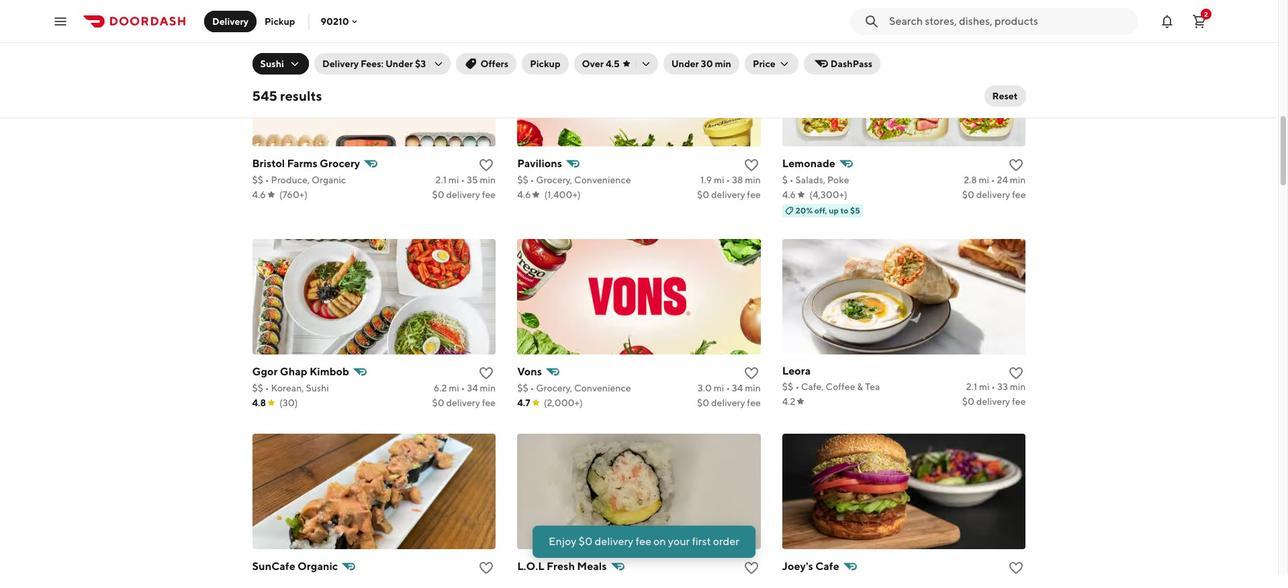 Task type: locate. For each thing, give the bounding box(es) containing it.
enjoy
[[549, 535, 577, 548]]

grocery, for vons
[[536, 383, 572, 393]]

0 vertical spatial pickup button
[[257, 10, 303, 32]]

delivery for delivery
[[212, 16, 249, 27]]

1 horizontal spatial 2.1
[[966, 381, 978, 392]]

organic down grocery
[[312, 174, 346, 185]]

$​0 delivery fee for lemonade
[[962, 189, 1026, 200]]

over 4.5 button
[[574, 53, 658, 75]]

pickup up the sushi button
[[265, 16, 295, 27]]

1 $$ • grocery, convenience from the top
[[517, 174, 631, 185]]

$​0 delivery fee down 3.0 mi • 34 min
[[697, 397, 761, 408]]

under left 30
[[672, 58, 699, 69]]

$​0 down 2.1 mi • 35 min
[[432, 189, 444, 200]]

1 vertical spatial delivery
[[322, 58, 359, 69]]

1 horizontal spatial 4.6
[[517, 189, 531, 200]]

to
[[841, 205, 849, 215]]

• right $
[[790, 174, 794, 185]]

0 horizontal spatial 4.6
[[252, 189, 266, 200]]

$$ for ggor ghap kimbob
[[252, 383, 263, 393]]

min inside "under 30 min" 'button'
[[715, 58, 731, 69]]

0 horizontal spatial under
[[386, 58, 413, 69]]

delivery
[[446, 189, 480, 200], [711, 189, 745, 200], [977, 189, 1010, 200], [977, 396, 1010, 407], [446, 397, 480, 408], [711, 397, 745, 408], [595, 535, 634, 548]]

4.6 for bristol farms grocery
[[252, 189, 266, 200]]

0 vertical spatial grocery,
[[536, 174, 572, 185]]

pickup button left over
[[522, 53, 569, 75]]

grocery, up (2,000+)
[[536, 383, 572, 393]]

dashpass button
[[804, 53, 881, 75]]

1 vertical spatial convenience
[[574, 383, 631, 393]]

mi left 35
[[449, 174, 459, 185]]

0 vertical spatial sushi
[[260, 58, 284, 69]]

• down "pavilions"
[[530, 174, 534, 185]]

•
[[265, 174, 269, 185], [461, 174, 465, 185], [530, 174, 534, 185], [726, 174, 730, 185], [790, 174, 794, 185], [991, 174, 995, 185], [795, 381, 799, 392], [992, 381, 996, 392], [265, 383, 269, 393], [461, 383, 465, 393], [530, 383, 534, 393], [726, 383, 730, 393]]

0 horizontal spatial delivery
[[212, 16, 249, 27]]

click to add this store to your saved list image
[[1009, 157, 1025, 173], [478, 365, 495, 381], [744, 365, 760, 381], [1009, 365, 1025, 381], [744, 560, 760, 574]]

2.8
[[964, 174, 977, 185]]

fee down 6.2 mi • 34 min
[[482, 397, 496, 408]]

0 vertical spatial $$ • grocery, convenience
[[517, 174, 631, 185]]

30
[[701, 58, 713, 69]]

l.o.l fresh meals
[[517, 560, 607, 573]]

click to add this store to your saved list image up 3.0 mi • 34 min
[[744, 365, 760, 381]]

convenience up '(1,400+)'
[[574, 174, 631, 185]]

min right 38
[[745, 174, 761, 185]]

$​0 delivery fee down 6.2 mi • 34 min
[[432, 397, 496, 408]]

fee left on
[[636, 535, 652, 548]]

sushi button
[[252, 53, 309, 75]]

1 under from the left
[[386, 58, 413, 69]]

cafe
[[816, 560, 840, 573]]

fee for ggor ghap kimbob
[[482, 397, 496, 408]]

$​0 delivery fee for ggor ghap kimbob
[[432, 397, 496, 408]]

korean,
[[271, 383, 304, 393]]

1 vertical spatial pickup
[[530, 58, 561, 69]]

pickup button
[[257, 10, 303, 32], [522, 53, 569, 75]]

4.2
[[782, 396, 796, 407]]

off,
[[815, 205, 827, 215]]

click to add this store to your saved list image up 6.2 mi • 34 min
[[478, 365, 495, 381]]

under 30 min
[[672, 58, 731, 69]]

4.5
[[606, 58, 620, 69]]

min right 3.0
[[745, 383, 761, 393]]

under
[[386, 58, 413, 69], [672, 58, 699, 69]]

min for lemonade
[[1010, 174, 1026, 185]]

• left 24
[[991, 174, 995, 185]]

3.0 mi • 34 min
[[698, 383, 761, 393]]

grocery, for pavilions
[[536, 174, 572, 185]]

min right 24
[[1010, 174, 1026, 185]]

3 4.6 from the left
[[782, 189, 796, 200]]

click to add this store to your saved list image up "2.8 mi • 24 min"
[[1009, 157, 1025, 173]]

delivery down 2.1 mi • 35 min
[[446, 189, 480, 200]]

$$
[[252, 174, 263, 185], [517, 174, 528, 185], [782, 381, 794, 392], [252, 383, 263, 393], [517, 383, 528, 393]]

under left $3
[[386, 58, 413, 69]]

mi
[[449, 174, 459, 185], [714, 174, 724, 185], [979, 174, 990, 185], [979, 381, 990, 392], [449, 383, 459, 393], [714, 383, 724, 393]]

1 vertical spatial grocery,
[[536, 383, 572, 393]]

• down bristol on the top left
[[265, 174, 269, 185]]

click to add this store to your saved list image for ggor ghap kimbob
[[478, 365, 495, 381]]

fee down 2.1 mi • 35 min
[[482, 189, 496, 200]]

• left 33 at the bottom right of page
[[992, 381, 996, 392]]

$$ up "4.8" at the left bottom of the page
[[252, 383, 263, 393]]

price button
[[745, 53, 799, 75]]

over
[[582, 58, 604, 69]]

leora
[[782, 365, 811, 377]]

$$ down bristol on the top left
[[252, 174, 263, 185]]

$​0 delivery fee down "2.8 mi • 24 min"
[[962, 189, 1026, 200]]

35
[[467, 174, 478, 185]]

reset
[[993, 91, 1018, 101]]

• left 35
[[461, 174, 465, 185]]

0 horizontal spatial 34
[[467, 383, 478, 393]]

suncafe organic
[[252, 560, 338, 573]]

$​0 down 2.8
[[962, 189, 975, 200]]

4.8
[[252, 397, 266, 408]]

2.1 left 35
[[436, 174, 447, 185]]

$​0 down the 2.1 mi • 33 min
[[962, 396, 975, 407]]

0 vertical spatial delivery
[[212, 16, 249, 27]]

4.6 down "pavilions"
[[517, 189, 531, 200]]

$ • salads, poke
[[782, 174, 849, 185]]

1 vertical spatial 2.1
[[966, 381, 978, 392]]

up
[[829, 205, 839, 215]]

delivery for delivery fees: under $3
[[322, 58, 359, 69]]

1.9 mi • 38 min
[[701, 174, 761, 185]]

0 vertical spatial convenience
[[574, 174, 631, 185]]

click to add this store to your saved list image right 33 at the bottom right of page
[[1009, 365, 1025, 381]]

convenience up (2,000+)
[[574, 383, 631, 393]]

$​0 down 3.0
[[697, 397, 710, 408]]

delivery inside button
[[212, 16, 249, 27]]

delivery down 3.0 mi • 34 min
[[711, 397, 745, 408]]

fee down 1.9 mi • 38 min
[[747, 189, 761, 200]]

joey's
[[782, 560, 813, 573]]

1 horizontal spatial 34
[[732, 383, 743, 393]]

fee down 3.0 mi • 34 min
[[747, 397, 761, 408]]

mi right 3.0
[[714, 383, 724, 393]]

$​0 delivery fee down 2.1 mi • 35 min
[[432, 189, 496, 200]]

1 horizontal spatial sushi
[[306, 383, 329, 393]]

delivery for vons
[[711, 397, 745, 408]]

$​0 down "6.2"
[[432, 397, 444, 408]]

$​0 delivery fee for pavilions
[[697, 189, 761, 200]]

90210
[[321, 16, 349, 27]]

0 horizontal spatial pickup button
[[257, 10, 303, 32]]

1 horizontal spatial pickup
[[530, 58, 561, 69]]

2 grocery, from the top
[[536, 383, 572, 393]]

$$ for vons
[[517, 383, 528, 393]]

sushi down kimbob
[[306, 383, 329, 393]]

grocery, up '(1,400+)'
[[536, 174, 572, 185]]

$
[[782, 174, 788, 185]]

grocery,
[[536, 174, 572, 185], [536, 383, 572, 393]]

2.1
[[436, 174, 447, 185], [966, 381, 978, 392]]

results
[[280, 88, 322, 103]]

1 vertical spatial pickup button
[[522, 53, 569, 75]]

2 34 from the left
[[732, 383, 743, 393]]

$$ • grocery, convenience
[[517, 174, 631, 185], [517, 383, 631, 393]]

$​0 for lemonade
[[962, 189, 975, 200]]

1 convenience from the top
[[574, 174, 631, 185]]

min right 35
[[480, 174, 496, 185]]

2 horizontal spatial 4.6
[[782, 189, 796, 200]]

0 horizontal spatial 2.1
[[436, 174, 447, 185]]

click to add this store to your saved list image
[[478, 157, 495, 173], [744, 157, 760, 173], [478, 560, 495, 574], [1009, 560, 1025, 574]]

2.1 left 33 at the bottom right of page
[[966, 381, 978, 392]]

0 horizontal spatial sushi
[[260, 58, 284, 69]]

• left the cafe, on the bottom
[[795, 381, 799, 392]]

sushi
[[260, 58, 284, 69], [306, 383, 329, 393]]

reset button
[[984, 85, 1026, 107]]

fees:
[[361, 58, 384, 69]]

fee
[[482, 189, 496, 200], [747, 189, 761, 200], [1012, 189, 1026, 200], [1012, 396, 1026, 407], [482, 397, 496, 408], [747, 397, 761, 408], [636, 535, 652, 548]]

4.6 down bristol on the top left
[[252, 189, 266, 200]]

$$ down "pavilions"
[[517, 174, 528, 185]]

1 34 from the left
[[467, 383, 478, 393]]

delivery
[[212, 16, 249, 27], [322, 58, 359, 69]]

4.7
[[517, 397, 530, 408]]

$​0 for vons
[[697, 397, 710, 408]]

$$ • grocery, convenience for pavilions
[[517, 174, 631, 185]]

mi right the 1.9
[[714, 174, 724, 185]]

3.0
[[698, 383, 712, 393]]

2 under from the left
[[672, 58, 699, 69]]

2 convenience from the top
[[574, 383, 631, 393]]

20%
[[796, 205, 813, 215]]

min
[[715, 58, 731, 69], [480, 174, 496, 185], [745, 174, 761, 185], [1010, 174, 1026, 185], [1010, 381, 1026, 392], [480, 383, 496, 393], [745, 383, 761, 393]]

delivery down 1.9 mi • 38 min
[[711, 189, 745, 200]]

34 right "6.2"
[[467, 383, 478, 393]]

pickup left over
[[530, 58, 561, 69]]

$$ • grocery, convenience for vons
[[517, 383, 631, 393]]

2.1 for 2.1 mi • 33 min
[[966, 381, 978, 392]]

pickup
[[265, 16, 295, 27], [530, 58, 561, 69]]

convenience for pavilions
[[574, 174, 631, 185]]

$$ • grocery, convenience up (2,000+)
[[517, 383, 631, 393]]

joey's cafe link
[[782, 557, 1026, 574]]

min right "6.2"
[[480, 383, 496, 393]]

sushi inside button
[[260, 58, 284, 69]]

fee down the 2.1 mi • 33 min
[[1012, 396, 1026, 407]]

$​0 delivery fee down 1.9 mi • 38 min
[[697, 189, 761, 200]]

$$ up "4.7"
[[517, 383, 528, 393]]

pickup button up the sushi button
[[257, 10, 303, 32]]

click to add this store to your saved list image for vons
[[744, 365, 760, 381]]

fee for pavilions
[[747, 189, 761, 200]]

fee for vons
[[747, 397, 761, 408]]

• left 38
[[726, 174, 730, 185]]

mi right "6.2"
[[449, 383, 459, 393]]

delivery down "2.8 mi • 24 min"
[[977, 189, 1010, 200]]

convenience
[[574, 174, 631, 185], [574, 383, 631, 393]]

• right 3.0
[[726, 383, 730, 393]]

delivery down 6.2 mi • 34 min
[[446, 397, 480, 408]]

min right 30
[[715, 58, 731, 69]]

1 vertical spatial $$ • grocery, convenience
[[517, 383, 631, 393]]

fee down "2.8 mi • 24 min"
[[1012, 189, 1026, 200]]

delivery for bristol farms grocery
[[446, 189, 480, 200]]

2.1 mi • 33 min
[[966, 381, 1026, 392]]

2.1 mi • 35 min
[[436, 174, 496, 185]]

1 horizontal spatial under
[[672, 58, 699, 69]]

0 horizontal spatial pickup
[[265, 16, 295, 27]]

$$ • grocery, convenience up '(1,400+)'
[[517, 174, 631, 185]]

&
[[857, 381, 863, 392]]

1 horizontal spatial delivery
[[322, 58, 359, 69]]

34 for vons
[[732, 383, 743, 393]]

$​0 for pavilions
[[697, 189, 710, 200]]

2 $$ • grocery, convenience from the top
[[517, 383, 631, 393]]

ghap
[[280, 365, 307, 378]]

$​0
[[432, 189, 444, 200], [697, 189, 710, 200], [962, 189, 975, 200], [962, 396, 975, 407], [432, 397, 444, 408], [697, 397, 710, 408]]

notification bell image
[[1159, 13, 1176, 29]]

1 4.6 from the left
[[252, 189, 266, 200]]

l.o.l
[[517, 560, 545, 573]]

6.2 mi • 34 min
[[434, 383, 496, 393]]

4.6 down $
[[782, 189, 796, 200]]

1 vertical spatial organic
[[298, 560, 338, 573]]

34
[[467, 383, 478, 393], [732, 383, 743, 393]]

0 vertical spatial pickup
[[265, 16, 295, 27]]

mi right 2.8
[[979, 174, 990, 185]]

4.6
[[252, 189, 266, 200], [517, 189, 531, 200], [782, 189, 796, 200]]

0 vertical spatial 2.1
[[436, 174, 447, 185]]

vons
[[517, 365, 542, 378]]

• down ggor
[[265, 383, 269, 393]]

organic right the suncafe
[[298, 560, 338, 573]]

1 grocery, from the top
[[536, 174, 572, 185]]

2 4.6 from the left
[[517, 189, 531, 200]]

• down vons
[[530, 383, 534, 393]]

34 right 3.0
[[732, 383, 743, 393]]

$​0 down the 1.9
[[697, 189, 710, 200]]

sushi up 545
[[260, 58, 284, 69]]

4.6 for lemonade
[[782, 189, 796, 200]]



Task type: vqa. For each thing, say whether or not it's contained in the screenshot.


Task type: describe. For each thing, give the bounding box(es) containing it.
ggor
[[252, 365, 278, 378]]

delivery button
[[204, 10, 257, 32]]

2.8 mi • 24 min
[[964, 174, 1026, 185]]

under inside "under 30 min" 'button'
[[672, 58, 699, 69]]

min for bristol farms grocery
[[480, 174, 496, 185]]

delivery down the 2.1 mi • 33 min
[[977, 396, 1010, 407]]

offers button
[[456, 53, 517, 75]]

bristol farms grocery
[[252, 157, 360, 170]]

joey's cafe
[[782, 560, 840, 573]]

(2,000+)
[[544, 397, 583, 408]]

delivery fees: under $3
[[322, 58, 426, 69]]

dashpass
[[831, 58, 873, 69]]

mi for lemonade
[[979, 174, 990, 185]]

(760+)
[[279, 189, 308, 200]]

• right "6.2"
[[461, 383, 465, 393]]

enjoy $0 delivery fee on your first order
[[549, 535, 740, 548]]

delivery for lemonade
[[977, 189, 1010, 200]]

pickup for left pickup button
[[265, 16, 295, 27]]

(30)
[[280, 397, 298, 408]]

mi for pavilions
[[714, 174, 724, 185]]

salads,
[[796, 174, 826, 185]]

Store search: begin typing to search for stores available on DoorDash text field
[[889, 14, 1130, 29]]

farms
[[287, 157, 318, 170]]

mi left 33 at the bottom right of page
[[979, 381, 990, 392]]

545 results
[[252, 88, 322, 103]]

1 vertical spatial sushi
[[306, 383, 329, 393]]

kimbob
[[310, 365, 349, 378]]

$​0 delivery fee down the 2.1 mi • 33 min
[[962, 396, 1026, 407]]

on
[[654, 535, 666, 548]]

90210 button
[[321, 16, 360, 27]]

24
[[997, 174, 1008, 185]]

l.o.l fresh meals link
[[517, 557, 761, 574]]

suncafe
[[252, 560, 295, 573]]

1.9
[[701, 174, 712, 185]]

price
[[753, 58, 776, 69]]

coffee
[[826, 381, 856, 392]]

produce,
[[271, 174, 310, 185]]

$​0 delivery fee for bristol farms grocery
[[432, 189, 496, 200]]

$​0 for bristol farms grocery
[[432, 189, 444, 200]]

$$ • cafe, coffee & tea
[[782, 381, 880, 392]]

$​0 for ggor ghap kimbob
[[432, 397, 444, 408]]

2.1 for 2.1 mi • 35 min
[[436, 174, 447, 185]]

pavilions
[[517, 157, 562, 170]]

38
[[732, 174, 743, 185]]

$$ • korean, sushi
[[252, 383, 329, 393]]

mi for vons
[[714, 383, 724, 393]]

$3
[[415, 58, 426, 69]]

pickup for rightmost pickup button
[[530, 58, 561, 69]]

min for vons
[[745, 383, 761, 393]]

grocery
[[320, 157, 360, 170]]

$$ • produce, organic
[[252, 174, 346, 185]]

fee for bristol farms grocery
[[482, 189, 496, 200]]

$5
[[850, 205, 860, 215]]

34 for ggor ghap kimbob
[[467, 383, 478, 393]]

$​0 delivery fee for vons
[[697, 397, 761, 408]]

20% off, up to $5
[[796, 205, 860, 215]]

under 30 min button
[[663, 53, 740, 75]]

min right 33 at the bottom right of page
[[1010, 381, 1026, 392]]

$$ up "4.2"
[[782, 381, 794, 392]]

fresh
[[547, 560, 575, 573]]

$0
[[579, 535, 593, 548]]

over 4.5
[[582, 58, 620, 69]]

click to add this store to your saved list image left joey's
[[744, 560, 760, 574]]

open menu image
[[52, 13, 69, 29]]

delivery for pavilions
[[711, 189, 745, 200]]

click to add this store to your saved list image for lemonade
[[1009, 157, 1025, 173]]

33
[[998, 381, 1008, 392]]

delivery right $0 on the left bottom
[[595, 535, 634, 548]]

3 items, open order cart image
[[1192, 13, 1208, 29]]

ggor ghap kimbob
[[252, 365, 349, 378]]

2 button
[[1186, 8, 1213, 35]]

tea
[[865, 381, 880, 392]]

min for pavilions
[[745, 174, 761, 185]]

(4,300+)
[[810, 189, 848, 200]]

first
[[692, 535, 711, 548]]

order
[[713, 535, 740, 548]]

mi for ggor ghap kimbob
[[449, 383, 459, 393]]

(1,400+)
[[544, 189, 581, 200]]

$$ for pavilions
[[517, 174, 528, 185]]

bristol
[[252, 157, 285, 170]]

$$ for bristol farms grocery
[[252, 174, 263, 185]]

suncafe organic link
[[252, 557, 496, 574]]

4.6 for pavilions
[[517, 189, 531, 200]]

6.2
[[434, 383, 447, 393]]

delivery for ggor ghap kimbob
[[446, 397, 480, 408]]

offers
[[481, 58, 509, 69]]

lemonade
[[782, 157, 836, 170]]

meals
[[577, 560, 607, 573]]

convenience for vons
[[574, 383, 631, 393]]

0 vertical spatial organic
[[312, 174, 346, 185]]

your
[[668, 535, 690, 548]]

fee for lemonade
[[1012, 189, 1026, 200]]

min for ggor ghap kimbob
[[480, 383, 496, 393]]

poke
[[828, 174, 849, 185]]

cafe,
[[801, 381, 824, 392]]

2
[[1205, 10, 1208, 18]]

mi for bristol farms grocery
[[449, 174, 459, 185]]

1 horizontal spatial pickup button
[[522, 53, 569, 75]]

545
[[252, 88, 277, 103]]



